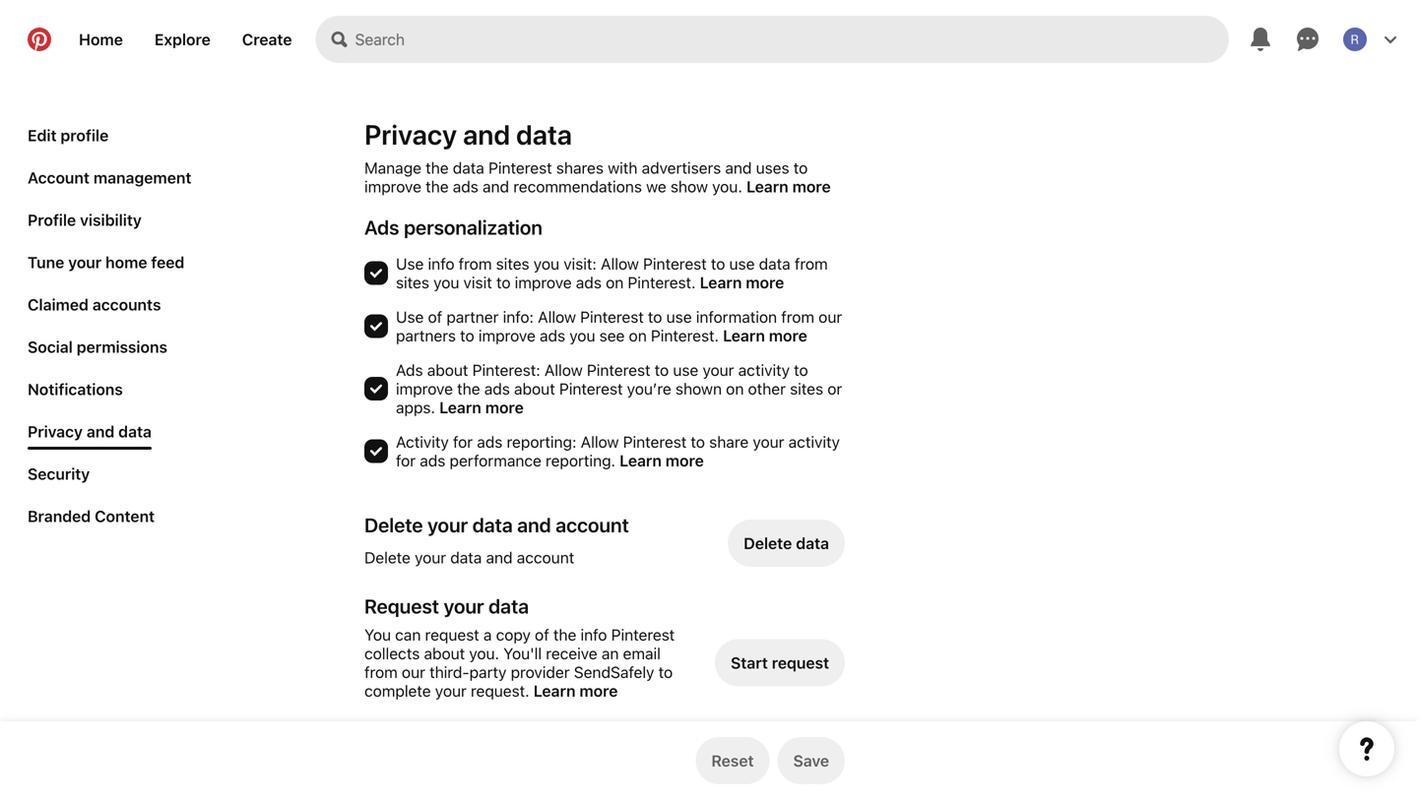 Task type: locate. For each thing, give the bounding box(es) containing it.
you
[[534, 255, 559, 273], [433, 273, 459, 292], [570, 326, 595, 345]]

0 vertical spatial privacy
[[364, 118, 457, 151]]

1 horizontal spatial on
[[629, 326, 647, 345]]

use
[[729, 255, 755, 273], [666, 308, 692, 326], [673, 361, 699, 380]]

use
[[396, 255, 424, 273], [396, 308, 424, 326]]

allow right info:
[[538, 308, 576, 326]]

delete
[[364, 514, 423, 537], [744, 534, 792, 553], [364, 549, 411, 567]]

ads
[[364, 216, 399, 239], [396, 361, 423, 380]]

tune
[[28, 253, 64, 272]]

our
[[819, 308, 842, 326], [402, 663, 425, 682]]

0 horizontal spatial our
[[402, 663, 425, 682]]

on inside use of partner info: allow pinterest to use information from our partners to improve ads you see on pinterest.
[[629, 326, 647, 345]]

more
[[792, 177, 831, 196], [746, 273, 784, 292], [769, 326, 807, 345], [485, 398, 524, 417], [666, 452, 704, 470], [579, 682, 618, 701]]

0 horizontal spatial privacy
[[28, 423, 83, 441]]

request inside button
[[772, 654, 829, 673]]

improve up ads personalization
[[364, 177, 421, 196]]

more left share
[[666, 452, 704, 470]]

on inside ads about pinterest: allow pinterest to use your activity to improve the ads about pinterest you're shown on other sites or apps.
[[726, 380, 744, 398]]

0 horizontal spatial of
[[428, 308, 442, 326]]

0 vertical spatial use
[[729, 255, 755, 273]]

sites right visit
[[496, 255, 529, 273]]

on left the other at the right top
[[726, 380, 744, 398]]

0 vertical spatial use
[[396, 255, 424, 273]]

for right activity
[[453, 433, 473, 452]]

activity
[[396, 433, 449, 452]]

1 horizontal spatial for
[[453, 433, 473, 452]]

for down apps.
[[396, 452, 416, 470]]

1 vertical spatial ads
[[396, 361, 423, 380]]

privacy and data up manage
[[364, 118, 572, 151]]

privacy inside "link"
[[28, 423, 83, 441]]

use left partner
[[396, 308, 424, 326]]

list containing edit profile
[[20, 118, 217, 542]]

permissions
[[77, 338, 167, 357]]

ads down apps.
[[420, 452, 445, 470]]

ads up reporting:
[[484, 380, 510, 398]]

your up request your data on the bottom left of page
[[415, 549, 446, 567]]

1 horizontal spatial request
[[772, 654, 829, 673]]

0 vertical spatial of
[[428, 308, 442, 326]]

1 horizontal spatial of
[[535, 626, 549, 645]]

your right share
[[753, 433, 784, 452]]

delete data
[[744, 534, 829, 553]]

learn more
[[747, 177, 831, 196], [700, 273, 784, 292], [723, 326, 807, 345], [439, 398, 524, 417], [620, 452, 704, 470], [534, 682, 618, 701]]

learn for use of partner info: allow pinterest to use information from our partners to improve ads you see on pinterest.
[[723, 326, 765, 345]]

receive
[[546, 645, 597, 663]]

tune your home feed link
[[20, 245, 192, 280]]

delete your data and account down the performance
[[364, 514, 629, 537]]

0 horizontal spatial info
[[428, 255, 455, 273]]

2 vertical spatial on
[[726, 380, 744, 398]]

feed
[[151, 253, 184, 272]]

use info from sites you visit: allow pinterest to use data from sites you visit to improve ads on pinterest.
[[396, 255, 828, 292]]

1 vertical spatial you.
[[469, 645, 499, 663]]

to inside you can request a copy of the info pinterest collects about you. you'll receive an email from our third-party provider sendsafely to complete your request.
[[659, 663, 673, 682]]

activity down or
[[788, 433, 840, 452]]

you left see
[[570, 326, 595, 345]]

improve up info:
[[515, 273, 572, 292]]

pinterest. up shown
[[651, 326, 719, 345]]

about down partners
[[427, 361, 468, 380]]

0 vertical spatial privacy and data
[[364, 118, 572, 151]]

allow
[[601, 255, 639, 273], [538, 308, 576, 326], [544, 361, 583, 380], [581, 433, 619, 452]]

1 vertical spatial on
[[629, 326, 647, 345]]

information
[[696, 308, 777, 326]]

use inside use of partner info: allow pinterest to use information from our partners to improve ads you see on pinterest.
[[396, 308, 424, 326]]

0 horizontal spatial for
[[396, 452, 416, 470]]

from
[[459, 255, 492, 273], [795, 255, 828, 273], [781, 308, 814, 326], [364, 663, 398, 682]]

the up provider
[[553, 626, 576, 645]]

account up copy on the bottom left of the page
[[517, 549, 574, 567]]

1 vertical spatial pinterest.
[[651, 326, 719, 345]]

home link
[[63, 16, 139, 63]]

0 horizontal spatial on
[[606, 273, 624, 292]]

uses
[[756, 159, 789, 177]]

on
[[606, 273, 624, 292], [629, 326, 647, 345], [726, 380, 744, 398]]

1 vertical spatial activity
[[788, 433, 840, 452]]

ads inside use info from sites you visit: allow pinterest to use data from sites you visit to improve ads on pinterest.
[[576, 273, 602, 292]]

activity down information
[[738, 361, 790, 380]]

1 delete your data and account from the top
[[364, 514, 629, 537]]

ads down manage
[[364, 216, 399, 239]]

you. right show
[[712, 177, 742, 196]]

privacy and data down "notifications" link
[[28, 423, 152, 441]]

more up the other at the right top
[[769, 326, 807, 345]]

request down request your data on the bottom left of page
[[425, 626, 479, 645]]

ads up use of partner info: allow pinterest to use information from our partners to improve ads you see on pinterest.
[[576, 273, 602, 292]]

our inside use of partner info: allow pinterest to use information from our partners to improve ads you see on pinterest.
[[819, 308, 842, 326]]

improve inside use of partner info: allow pinterest to use information from our partners to improve ads you see on pinterest.
[[478, 326, 536, 345]]

1 horizontal spatial sites
[[496, 255, 529, 273]]

learn more link for use of partner info: allow pinterest to use information from our partners to improve ads you see on pinterest.
[[723, 326, 807, 345]]

request right the start
[[772, 654, 829, 673]]

of right copy on the bottom left of the page
[[535, 626, 549, 645]]

1 vertical spatial delete your data and account
[[364, 549, 574, 567]]

performance
[[450, 452, 542, 470]]

more up information
[[746, 273, 784, 292]]

save
[[793, 752, 829, 771]]

to left or
[[794, 361, 808, 380]]

more for activity for ads reporting: allow pinterest to share your activity for ads performance reporting.
[[666, 452, 704, 470]]

and
[[463, 118, 510, 151], [725, 159, 752, 177], [483, 177, 509, 196], [87, 423, 115, 441], [517, 514, 551, 537], [486, 549, 513, 567]]

1 use from the top
[[396, 255, 424, 273]]

can
[[395, 626, 421, 645]]

learn more link for activity for ads reporting: allow pinterest to share your activity for ads performance reporting.
[[620, 452, 704, 470]]

use inside use of partner info: allow pinterest to use information from our partners to improve ads you see on pinterest.
[[666, 308, 692, 326]]

on right see
[[629, 326, 647, 345]]

more for ads about pinterest: allow pinterest to use your activity to improve the ads about pinterest you're shown on other sites or apps.
[[485, 398, 524, 417]]

to left share
[[691, 433, 705, 452]]

learn right apps.
[[439, 398, 481, 417]]

your up a
[[444, 595, 484, 618]]

1 horizontal spatial you.
[[712, 177, 742, 196]]

from inside use of partner info: allow pinterest to use information from our partners to improve ads you see on pinterest.
[[781, 308, 814, 326]]

claimed accounts link
[[20, 288, 169, 322]]

1 vertical spatial use
[[396, 308, 424, 326]]

0 vertical spatial pinterest.
[[628, 273, 696, 292]]

1 vertical spatial privacy and data
[[28, 423, 152, 441]]

learn
[[747, 177, 789, 196], [700, 273, 742, 292], [723, 326, 765, 345], [439, 398, 481, 417], [620, 452, 662, 470], [534, 682, 576, 701]]

activity inside ads about pinterest: allow pinterest to use your activity to improve the ads about pinterest you're shown on other sites or apps.
[[738, 361, 790, 380]]

account
[[556, 514, 629, 537], [517, 549, 574, 567]]

improve down partners
[[396, 380, 453, 398]]

use inside use info from sites you visit: allow pinterest to use data from sites you visit to improve ads on pinterest.
[[396, 255, 424, 273]]

2 delete your data and account from the top
[[364, 549, 574, 567]]

allow inside use info from sites you visit: allow pinterest to use data from sites you visit to improve ads on pinterest.
[[601, 255, 639, 273]]

learn for activity for ads reporting: allow pinterest to share your activity for ads performance reporting.
[[620, 452, 662, 470]]

ads right info:
[[540, 326, 565, 345]]

on right "visit:"
[[606, 273, 624, 292]]

of
[[428, 308, 442, 326], [535, 626, 549, 645]]

pinterest:
[[472, 361, 540, 380]]

learn for use info from sites you visit: allow pinterest to use data from sites you visit to improve ads on pinterest.
[[700, 273, 742, 292]]

activity for ads reporting: allow pinterest to share your activity for ads performance reporting.
[[396, 433, 840, 470]]

1 vertical spatial request
[[772, 654, 829, 673]]

info inside use info from sites you visit: allow pinterest to use data from sites you visit to improve ads on pinterest.
[[428, 255, 455, 273]]

accounts
[[92, 295, 161, 314]]

learn up information
[[700, 273, 742, 292]]

1 vertical spatial of
[[535, 626, 549, 645]]

search icon image
[[331, 32, 347, 47]]

improve inside use info from sites you visit: allow pinterest to use data from sites you visit to improve ads on pinterest.
[[515, 273, 572, 292]]

activity inside activity for ads reporting: allow pinterest to share your activity for ads performance reporting.
[[788, 433, 840, 452]]

2 horizontal spatial sites
[[790, 380, 823, 398]]

pinterest inside use info from sites you visit: allow pinterest to use data from sites you visit to improve ads on pinterest.
[[643, 255, 707, 273]]

account management link
[[20, 161, 199, 195]]

to left shown
[[655, 361, 669, 380]]

2 horizontal spatial on
[[726, 380, 744, 398]]

1 vertical spatial privacy
[[28, 423, 83, 441]]

reporting.
[[546, 452, 616, 470]]

social permissions link
[[20, 330, 175, 364]]

data inside delete data button
[[796, 534, 829, 553]]

0 vertical spatial activity
[[738, 361, 790, 380]]

use up information
[[729, 255, 755, 273]]

ads for ads personalization
[[364, 216, 399, 239]]

security
[[28, 465, 90, 484]]

ads
[[453, 177, 478, 196], [576, 273, 602, 292], [540, 326, 565, 345], [484, 380, 510, 398], [477, 433, 503, 452], [420, 452, 445, 470]]

0 horizontal spatial you.
[[469, 645, 499, 663]]

ruby anderson image
[[1343, 28, 1367, 51]]

0 horizontal spatial privacy and data
[[28, 423, 152, 441]]

1 horizontal spatial privacy
[[364, 118, 457, 151]]

your down the performance
[[428, 514, 468, 537]]

edit
[[28, 126, 57, 145]]

learn right show
[[747, 177, 789, 196]]

list
[[20, 118, 217, 542]]

0 vertical spatial info
[[428, 255, 455, 273]]

learn more for ads about pinterest: allow pinterest to use your activity to improve the ads about pinterest you're shown on other sites or apps.
[[439, 398, 524, 417]]

improve inside manage the data pinterest shares with advertisers and uses to improve the ads and recommendations we show you.
[[364, 177, 421, 196]]

info inside you can request a copy of the info pinterest collects about you. you'll receive an email from our third-party provider sendsafely to complete your request.
[[581, 626, 607, 645]]

Search text field
[[355, 16, 1229, 63]]

1 horizontal spatial info
[[581, 626, 607, 645]]

see
[[599, 326, 625, 345]]

shown
[[676, 380, 722, 398]]

request your data
[[364, 595, 529, 618]]

1 vertical spatial account
[[517, 549, 574, 567]]

allow down ads about pinterest: allow pinterest to use your activity to improve the ads about pinterest you're shown on other sites or apps.
[[581, 433, 619, 452]]

about
[[427, 361, 468, 380], [514, 380, 555, 398], [424, 645, 465, 663]]

delete your data and account
[[364, 514, 629, 537], [364, 549, 574, 567]]

to right sendsafely
[[659, 663, 673, 682]]

allow inside ads about pinterest: allow pinterest to use your activity to improve the ads about pinterest you're shown on other sites or apps.
[[544, 361, 583, 380]]

improve inside ads about pinterest: allow pinterest to use your activity to improve the ads about pinterest you're shown on other sites or apps.
[[396, 380, 453, 398]]

you. inside manage the data pinterest shares with advertisers and uses to improve the ads and recommendations we show you.
[[712, 177, 742, 196]]

email
[[623, 645, 661, 663]]

our up or
[[819, 308, 842, 326]]

1 vertical spatial use
[[666, 308, 692, 326]]

the right manage
[[426, 159, 449, 177]]

your left the other at the right top
[[703, 361, 734, 380]]

learn for ads about pinterest: allow pinterest to use your activity to improve the ads about pinterest you're shown on other sites or apps.
[[439, 398, 481, 417]]

more for use info from sites you visit: allow pinterest to use data from sites you visit to improve ads on pinterest.
[[746, 273, 784, 292]]

sites up partners
[[396, 273, 429, 292]]

your left party
[[435, 682, 467, 701]]

ads inside ads about pinterest: allow pinterest to use your activity to improve the ads about pinterest you're shown on other sites or apps.
[[396, 361, 423, 380]]

2 use from the top
[[396, 308, 424, 326]]

your inside ads about pinterest: allow pinterest to use your activity to improve the ads about pinterest you're shown on other sites or apps.
[[703, 361, 734, 380]]

0 vertical spatial you.
[[712, 177, 742, 196]]

more right uses
[[792, 177, 831, 196]]

personalization
[[404, 216, 543, 239]]

privacy up manage
[[364, 118, 457, 151]]

more down an
[[579, 682, 618, 701]]

sites left or
[[790, 380, 823, 398]]

social
[[28, 338, 73, 357]]

0 vertical spatial on
[[606, 273, 624, 292]]

you.
[[712, 177, 742, 196], [469, 645, 499, 663]]

you. left you'll
[[469, 645, 499, 663]]

learn right reporting.
[[620, 452, 662, 470]]

allow inside activity for ads reporting: allow pinterest to share your activity for ads performance reporting.
[[581, 433, 619, 452]]

use for use info from sites you visit: allow pinterest to use data from sites you visit to improve ads on pinterest.
[[396, 255, 424, 273]]

pinterest inside use of partner info: allow pinterest to use information from our partners to improve ads you see on pinterest.
[[580, 308, 644, 326]]

request
[[364, 595, 439, 618]]

claimed
[[28, 295, 89, 314]]

ads up personalization
[[453, 177, 478, 196]]

1 vertical spatial info
[[581, 626, 607, 645]]

1 horizontal spatial our
[[819, 308, 842, 326]]

info up sendsafely
[[581, 626, 607, 645]]

privacy and data link
[[20, 415, 160, 450]]

2 horizontal spatial you
[[570, 326, 595, 345]]

you left visit
[[433, 273, 459, 292]]

your inside activity for ads reporting: allow pinterest to share your activity for ads performance reporting.
[[753, 433, 784, 452]]

privacy
[[364, 118, 457, 151], [28, 423, 83, 441]]

more down pinterest:
[[485, 398, 524, 417]]

account down reporting.
[[556, 514, 629, 537]]

your right tune
[[68, 253, 102, 272]]

privacy up security
[[28, 423, 83, 441]]

0 vertical spatial delete your data and account
[[364, 514, 629, 537]]

allow right pinterest:
[[544, 361, 583, 380]]

0 vertical spatial ads
[[364, 216, 399, 239]]

2 vertical spatial use
[[673, 361, 699, 380]]

create link
[[226, 16, 308, 63]]

use left information
[[666, 308, 692, 326]]

delete data button
[[728, 520, 845, 567]]

to right uses
[[794, 159, 808, 177]]

use right you're
[[673, 361, 699, 380]]

ads up apps.
[[396, 361, 423, 380]]

allow right "visit:"
[[601, 255, 639, 273]]

tune your home feed
[[28, 253, 184, 272]]

to right visit
[[496, 273, 511, 292]]

pinterest
[[489, 159, 552, 177], [643, 255, 707, 273], [580, 308, 644, 326], [587, 361, 650, 380], [559, 380, 623, 398], [623, 433, 687, 452], [611, 626, 675, 645]]

the up ads personalization
[[426, 177, 449, 196]]

our left third-
[[402, 663, 425, 682]]

0 vertical spatial request
[[425, 626, 479, 645]]

learn up the other at the right top
[[723, 326, 765, 345]]

shares
[[556, 159, 604, 177]]

pinterest. up use of partner info: allow pinterest to use information from our partners to improve ads you see on pinterest.
[[628, 273, 696, 292]]

info down ads personalization
[[428, 255, 455, 273]]

the
[[426, 159, 449, 177], [426, 177, 449, 196], [457, 380, 480, 398], [553, 626, 576, 645]]

the right apps.
[[457, 380, 480, 398]]

account management
[[28, 168, 191, 187]]

improve up pinterest:
[[478, 326, 536, 345]]

you left "visit:"
[[534, 255, 559, 273]]

start
[[731, 654, 768, 673]]

use down ads personalization
[[396, 255, 424, 273]]

allow inside use of partner info: allow pinterest to use information from our partners to improve ads you see on pinterest.
[[538, 308, 576, 326]]

about right can
[[424, 645, 465, 663]]

your
[[68, 253, 102, 272], [703, 361, 734, 380], [753, 433, 784, 452], [428, 514, 468, 537], [415, 549, 446, 567], [444, 595, 484, 618], [435, 682, 467, 701]]

of left partner
[[428, 308, 442, 326]]

profile visibility link
[[20, 203, 150, 237]]

1 vertical spatial our
[[402, 663, 425, 682]]

management
[[93, 168, 191, 187]]

create
[[242, 30, 292, 49]]

delete your data and account up request your data on the bottom left of page
[[364, 549, 574, 567]]

0 vertical spatial our
[[819, 308, 842, 326]]

0 horizontal spatial request
[[425, 626, 479, 645]]



Task type: vqa. For each thing, say whether or not it's contained in the screenshot.
the Ads associated with Ads about Pinterest: Allow Pinterest to use your activity to improve the ads about Pinterest you're shown on other sites or apps.
yes



Task type: describe. For each thing, give the bounding box(es) containing it.
explore
[[154, 30, 211, 49]]

sites inside ads about pinterest: allow pinterest to use your activity to improve the ads about pinterest you're shown on other sites or apps.
[[790, 380, 823, 398]]

from inside you can request a copy of the info pinterest collects about you. you'll receive an email from our third-party provider sendsafely to complete your request.
[[364, 663, 398, 682]]

1 horizontal spatial you
[[534, 255, 559, 273]]

account
[[28, 168, 90, 187]]

an
[[602, 645, 619, 663]]

with
[[608, 159, 638, 177]]

more for use of partner info: allow pinterest to use information from our partners to improve ads you see on pinterest.
[[769, 326, 807, 345]]

partner
[[446, 308, 499, 326]]

use inside ads about pinterest: allow pinterest to use your activity to improve the ads about pinterest you're shown on other sites or apps.
[[673, 361, 699, 380]]

you can request a copy of the info pinterest collects about you. you'll receive an email from our third-party provider sendsafely to complete your request.
[[364, 626, 675, 701]]

learn down receive
[[534, 682, 576, 701]]

profile
[[61, 126, 109, 145]]

use for use of partner info: allow pinterest to use information from our partners to improve ads you see on pinterest.
[[396, 308, 424, 326]]

on inside use info from sites you visit: allow pinterest to use data from sites you visit to improve ads on pinterest.
[[606, 273, 624, 292]]

ads left reporting:
[[477, 433, 503, 452]]

0 horizontal spatial sites
[[396, 273, 429, 292]]

info:
[[503, 308, 534, 326]]

reset button
[[696, 738, 770, 785]]

complete
[[364, 682, 431, 701]]

learn more link for use info from sites you visit: allow pinterest to use data from sites you visit to improve ads on pinterest.
[[700, 273, 784, 292]]

you're
[[627, 380, 671, 398]]

branded
[[28, 507, 91, 526]]

your inside you can request a copy of the info pinterest collects about you. you'll receive an email from our third-party provider sendsafely to complete your request.
[[435, 682, 467, 701]]

pinterest inside you can request a copy of the info pinterest collects about you. you'll receive an email from our third-party provider sendsafely to complete your request.
[[611, 626, 675, 645]]

request.
[[471, 682, 529, 701]]

use inside use info from sites you visit: allow pinterest to use data from sites you visit to improve ads on pinterest.
[[729, 255, 755, 273]]

start request button
[[715, 640, 845, 687]]

data inside manage the data pinterest shares with advertisers and uses to improve the ads and recommendations we show you.
[[453, 159, 484, 177]]

partners
[[396, 326, 456, 345]]

delete inside button
[[744, 534, 792, 553]]

ads about pinterest: allow pinterest to use your activity to improve the ads about pinterest you're shown on other sites or apps.
[[396, 361, 842, 417]]

profile
[[28, 211, 76, 229]]

you'll
[[503, 645, 542, 663]]

edit profile link
[[20, 118, 116, 153]]

ads for ads about pinterest: allow pinterest to use your activity to improve the ads about pinterest you're shown on other sites or apps.
[[396, 361, 423, 380]]

ads inside manage the data pinterest shares with advertisers and uses to improve the ads and recommendations we show you.
[[453, 177, 478, 196]]

collects
[[364, 645, 420, 663]]

notifications
[[28, 380, 123, 399]]

visit:
[[564, 255, 597, 273]]

share
[[709, 433, 749, 452]]

pinterest inside activity for ads reporting: allow pinterest to share your activity for ads performance reporting.
[[623, 433, 687, 452]]

advertisers
[[642, 159, 721, 177]]

on for to
[[726, 380, 744, 398]]

of inside you can request a copy of the info pinterest collects about you. you'll receive an email from our third-party provider sendsafely to complete your request.
[[535, 626, 549, 645]]

privacy and data inside "link"
[[28, 423, 152, 441]]

recommendations
[[513, 177, 642, 196]]

home
[[79, 30, 123, 49]]

we
[[646, 177, 666, 196]]

claimed accounts
[[28, 295, 161, 314]]

party
[[469, 663, 507, 682]]

to right partners
[[460, 326, 474, 345]]

home
[[105, 253, 147, 272]]

learn more for use info from sites you visit: allow pinterest to use data from sites you visit to improve ads on pinterest.
[[700, 273, 784, 292]]

use of partner info: allow pinterest to use information from our partners to improve ads you see on pinterest.
[[396, 308, 842, 345]]

manage the data pinterest shares with advertisers and uses to improve the ads and recommendations we show you.
[[364, 159, 808, 196]]

learn more for use of partner info: allow pinterest to use information from our partners to improve ads you see on pinterest.
[[723, 326, 807, 345]]

you
[[364, 626, 391, 645]]

reset
[[711, 752, 754, 771]]

notifications link
[[20, 372, 131, 407]]

third-
[[429, 663, 469, 682]]

other
[[748, 380, 786, 398]]

of inside use of partner info: allow pinterest to use information from our partners to improve ads you see on pinterest.
[[428, 308, 442, 326]]

reporting:
[[507, 433, 577, 452]]

pinterest. inside use of partner info: allow pinterest to use information from our partners to improve ads you see on pinterest.
[[651, 326, 719, 345]]

sendsafely
[[574, 663, 654, 682]]

security link
[[20, 457, 98, 491]]

social permissions
[[28, 338, 167, 357]]

visibility
[[80, 211, 142, 229]]

data inside use info from sites you visit: allow pinterest to use data from sites you visit to improve ads on pinterest.
[[759, 255, 791, 273]]

provider
[[511, 663, 570, 682]]

to inside manage the data pinterest shares with advertisers and uses to improve the ads and recommendations we show you.
[[794, 159, 808, 177]]

start request
[[731, 654, 829, 673]]

about up reporting:
[[514, 380, 555, 398]]

ads inside use of partner info: allow pinterest to use information from our partners to improve ads you see on pinterest.
[[540, 326, 565, 345]]

manage
[[364, 159, 422, 177]]

data inside privacy and data "link"
[[118, 423, 152, 441]]

0 vertical spatial account
[[556, 514, 629, 537]]

learn more link for ads about pinterest: allow pinterest to use your activity to improve the ads about pinterest you're shown on other sites or apps.
[[439, 398, 524, 417]]

edit profile
[[28, 126, 109, 145]]

ads inside ads about pinterest: allow pinterest to use your activity to improve the ads about pinterest you're shown on other sites or apps.
[[484, 380, 510, 398]]

0 horizontal spatial you
[[433, 273, 459, 292]]

you. inside you can request a copy of the info pinterest collects about you. you'll receive an email from our third-party provider sendsafely to complete your request.
[[469, 645, 499, 663]]

a
[[483, 626, 492, 645]]

about inside you can request a copy of the info pinterest collects about you. you'll receive an email from our third-party provider sendsafely to complete your request.
[[424, 645, 465, 663]]

the inside ads about pinterest: allow pinterest to use your activity to improve the ads about pinterest you're shown on other sites or apps.
[[457, 380, 480, 398]]

on for pinterest
[[629, 326, 647, 345]]

to right see
[[648, 308, 662, 326]]

pinterest inside manage the data pinterest shares with advertisers and uses to improve the ads and recommendations we show you.
[[489, 159, 552, 177]]

explore link
[[139, 16, 226, 63]]

to up information
[[711, 255, 725, 273]]

apps.
[[396, 398, 435, 417]]

request inside you can request a copy of the info pinterest collects about you. you'll receive an email from our third-party provider sendsafely to complete your request.
[[425, 626, 479, 645]]

visit
[[463, 273, 492, 292]]

show
[[671, 177, 708, 196]]

1 horizontal spatial privacy and data
[[364, 118, 572, 151]]

the inside you can request a copy of the info pinterest collects about you. you'll receive an email from our third-party provider sendsafely to complete your request.
[[553, 626, 576, 645]]

or
[[828, 380, 842, 398]]

and inside "link"
[[87, 423, 115, 441]]

you inside use of partner info: allow pinterest to use information from our partners to improve ads you see on pinterest.
[[570, 326, 595, 345]]

content
[[95, 507, 155, 526]]

branded content
[[28, 507, 155, 526]]

our inside you can request a copy of the info pinterest collects about you. you'll receive an email from our third-party provider sendsafely to complete your request.
[[402, 663, 425, 682]]

ads personalization
[[364, 216, 543, 239]]

profile visibility
[[28, 211, 142, 229]]

to inside activity for ads reporting: allow pinterest to share your activity for ads performance reporting.
[[691, 433, 705, 452]]

pinterest. inside use info from sites you visit: allow pinterest to use data from sites you visit to improve ads on pinterest.
[[628, 273, 696, 292]]

save button
[[778, 738, 845, 785]]

learn more for activity for ads reporting: allow pinterest to share your activity for ads performance reporting.
[[620, 452, 704, 470]]

branded content link
[[20, 499, 163, 534]]

copy
[[496, 626, 531, 645]]



